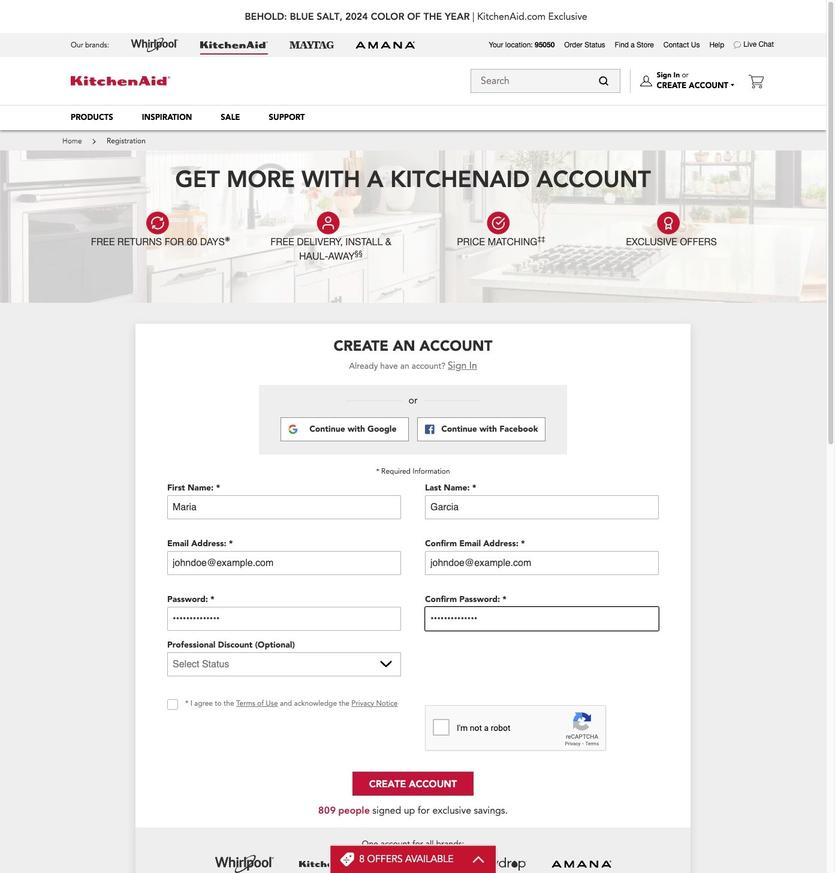 Task type: vqa. For each thing, say whether or not it's contained in the screenshot.
Whirlpool IMAGE
yes



Task type: locate. For each thing, give the bounding box(es) containing it.
1 vertical spatial kitchenaid image
[[71, 76, 170, 86]]

Last Name text field
[[425, 495, 659, 519]]

0 vertical spatial maytag image
[[290, 41, 334, 49]]

amana image
[[356, 41, 416, 49]]

sale element
[[221, 112, 240, 123]]

0 horizontal spatial maytag image
[[290, 41, 334, 49]]

1 horizontal spatial maytag image
[[383, 849, 443, 873]]

Confirm Email Address email field
[[425, 551, 659, 575]]

maytag image
[[290, 41, 334, 49], [383, 849, 443, 873]]

1 vertical spatial whirlpool image
[[215, 849, 275, 873]]

whirlpool image
[[131, 38, 179, 52], [215, 849, 275, 873]]

0 vertical spatial whirlpool image
[[131, 38, 179, 52]]

Confirm Password password field
[[425, 607, 659, 631]]

1 vertical spatial maytag image
[[383, 849, 443, 873]]

menu
[[56, 105, 770, 130]]

kitchenaid image
[[200, 41, 268, 49], [71, 76, 170, 86], [299, 849, 359, 873]]

1 horizontal spatial kitchenaid image
[[200, 41, 268, 49]]

2 vertical spatial kitchenaid image
[[299, 849, 359, 873]]

0 vertical spatial kitchenaid image
[[200, 41, 268, 49]]

Search search field
[[471, 69, 621, 93]]

1 horizontal spatial whirlpool image
[[215, 849, 275, 873]]

0 horizontal spatial kitchenaid image
[[71, 76, 170, 86]]



Task type: describe. For each thing, give the bounding box(es) containing it.
everydrop image
[[468, 849, 528, 873]]

inspiration element
[[142, 112, 192, 123]]

Email Address email field
[[167, 551, 401, 575]]

First Name text field
[[167, 495, 401, 519]]

2 horizontal spatial kitchenaid image
[[299, 849, 359, 873]]

products element
[[71, 112, 113, 123]]

0 horizontal spatial whirlpool image
[[131, 38, 179, 52]]

Password password field
[[167, 607, 401, 631]]

amanalogo nav image
[[552, 849, 612, 873]]

support element
[[269, 112, 305, 123]]



